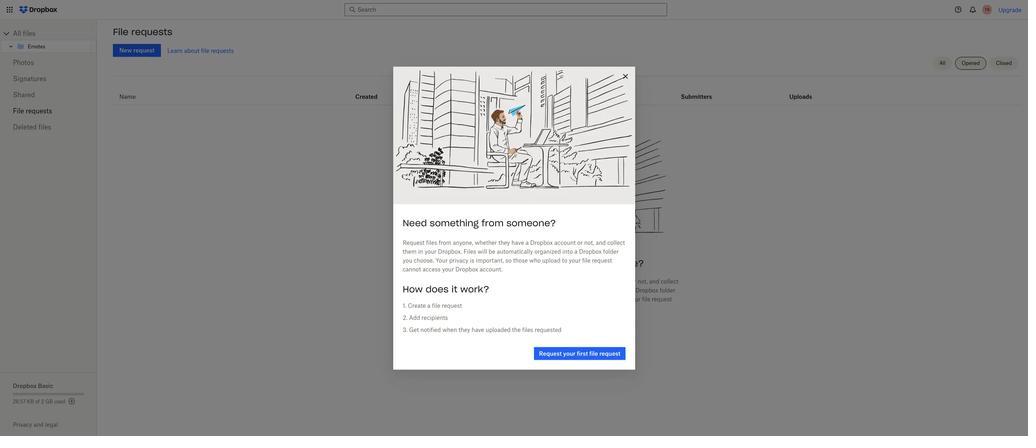 Task type: describe. For each thing, give the bounding box(es) containing it.
2. add recipients
[[403, 314, 448, 321]]

learn about file requests
[[168, 47, 234, 54]]

0 vertical spatial something
[[430, 217, 479, 228]]

your inside button
[[564, 350, 576, 357]]

privacy
[[13, 421, 32, 428]]

0 vertical spatial privacy
[[450, 257, 469, 264]]

0 vertical spatial so
[[506, 257, 512, 264]]

28.57
[[13, 399, 26, 405]]

1 vertical spatial someone?
[[595, 258, 644, 269]]

1 vertical spatial will
[[535, 287, 544, 294]]

1 horizontal spatial files
[[521, 287, 533, 294]]

1 vertical spatial into
[[620, 287, 630, 294]]

deleted files link
[[13, 119, 84, 135]]

3.
[[403, 326, 408, 333]]

signatures
[[13, 75, 46, 83]]

1 vertical spatial and
[[650, 278, 660, 285]]

28.57 kb of 2 gb used
[[13, 399, 65, 405]]

dialog containing need something from someone?
[[393, 67, 636, 370]]

2 vertical spatial they
[[459, 326, 470, 333]]

emotes
[[28, 43, 45, 49]]

1 horizontal spatial important,
[[536, 296, 564, 303]]

1 vertical spatial anyone,
[[507, 278, 527, 285]]

first
[[577, 350, 589, 357]]

1 horizontal spatial in
[[475, 287, 480, 294]]

your inside dialog
[[436, 257, 448, 264]]

1 vertical spatial access
[[538, 305, 556, 312]]

1 vertical spatial request files from anyone, whether they have a dropbox account or not, and collect them in your dropbox. files will be automatically organized into a dropbox folder you choose. your privacy is important, so those who upload to your file request cannot access your dropbox account.
[[457, 278, 679, 312]]

notified
[[421, 326, 441, 333]]

1 horizontal spatial them
[[460, 287, 474, 294]]

to inside dialog
[[563, 257, 568, 264]]

how does it work?
[[403, 283, 490, 295]]

privacy and legal link
[[13, 421, 97, 428]]

those inside dialog
[[514, 257, 528, 264]]

1 horizontal spatial privacy
[[509, 296, 529, 303]]

used
[[54, 399, 65, 405]]

emotes link
[[17, 42, 89, 51]]

requests inside "link"
[[26, 107, 52, 115]]

2 vertical spatial have
[[472, 326, 485, 333]]

0 vertical spatial them
[[403, 248, 417, 255]]

1 vertical spatial your
[[496, 296, 508, 303]]

all files tree
[[1, 27, 97, 53]]

0 horizontal spatial automatically
[[497, 248, 533, 255]]

shared
[[13, 91, 35, 99]]

all for all files
[[13, 29, 21, 38]]

file requests link
[[13, 103, 84, 119]]

3. get notified when they have uploaded the files requested
[[403, 326, 562, 333]]

1 horizontal spatial request
[[457, 278, 478, 285]]

0 horizontal spatial collect
[[608, 239, 625, 246]]

learn about file requests link
[[168, 47, 234, 54]]

it
[[452, 283, 458, 295]]

photos link
[[13, 54, 84, 71]]

pro trial element
[[547, 92, 560, 102]]

1 vertical spatial something
[[518, 258, 567, 269]]

file inside button
[[590, 350, 599, 357]]

1 horizontal spatial cannot
[[518, 305, 536, 312]]

request inside button
[[600, 350, 621, 357]]

0 vertical spatial folder
[[604, 248, 619, 255]]

1 horizontal spatial those
[[573, 296, 588, 303]]

2
[[41, 399, 44, 405]]

0 vertical spatial be
[[489, 248, 496, 255]]

opened button
[[956, 57, 987, 70]]

cannot inside dialog
[[403, 266, 421, 272]]

basic
[[38, 383, 53, 390]]

all files
[[13, 29, 36, 38]]

file requests inside "link"
[[13, 107, 52, 115]]

add
[[409, 314, 420, 321]]

1 horizontal spatial dropbox.
[[495, 287, 519, 294]]

upgrade
[[999, 6, 1022, 13]]

1 horizontal spatial account.
[[595, 305, 618, 312]]

files inside tree
[[23, 29, 36, 38]]

how
[[403, 283, 423, 295]]

1 horizontal spatial file requests
[[113, 26, 173, 38]]

1 horizontal spatial requests
[[131, 26, 173, 38]]

deleted files
[[13, 123, 51, 131]]

1 vertical spatial account
[[608, 278, 630, 285]]

kb
[[27, 399, 34, 405]]

1 vertical spatial or
[[631, 278, 637, 285]]

all files link
[[13, 27, 97, 40]]

file inside "link"
[[13, 107, 24, 115]]

0 vertical spatial organized
[[535, 248, 561, 255]]

request files from anyone, whether they have a dropbox account or not, and collect them in your dropbox. files will be automatically organized into a dropbox folder you choose. your privacy is important, so those who upload to your file request cannot access your dropbox account. inside dialog
[[403, 239, 625, 272]]

1 vertical spatial requests
[[211, 47, 234, 54]]

0 vertical spatial into
[[563, 248, 573, 255]]

shared link
[[13, 87, 84, 103]]

anyone, inside dialog
[[453, 239, 474, 246]]

0 vertical spatial choose.
[[414, 257, 434, 264]]

not, inside dialog
[[585, 239, 595, 246]]

1 horizontal spatial be
[[546, 287, 552, 294]]

1 vertical spatial so
[[566, 296, 572, 303]]

1 horizontal spatial need
[[491, 258, 515, 269]]

1 horizontal spatial upload
[[603, 296, 621, 303]]

get more space image
[[67, 397, 77, 406]]

who inside dialog
[[530, 257, 541, 264]]

row containing name
[[113, 79, 1022, 105]]

request your first file request
[[539, 350, 621, 357]]

about
[[184, 47, 200, 54]]

opened
[[962, 60, 981, 66]]

1 vertical spatial automatically
[[554, 287, 590, 294]]

0 vertical spatial they
[[499, 239, 510, 246]]

1 vertical spatial whether
[[529, 278, 551, 285]]

0 horizontal spatial need
[[403, 217, 427, 228]]

gb
[[45, 399, 53, 405]]

0 horizontal spatial important,
[[476, 257, 504, 264]]

2 vertical spatial and
[[34, 421, 44, 428]]

1 vertical spatial choose.
[[474, 296, 494, 303]]

1 horizontal spatial and
[[596, 239, 606, 246]]

1 horizontal spatial collect
[[661, 278, 679, 285]]

0 vertical spatial will
[[478, 248, 487, 255]]

dropbox basic
[[13, 383, 53, 390]]

0 vertical spatial request
[[403, 239, 425, 246]]



Task type: locate. For each thing, give the bounding box(es) containing it.
1 vertical spatial file requests
[[13, 107, 52, 115]]

1 vertical spatial upload
[[603, 296, 621, 303]]

access
[[423, 266, 441, 272], [538, 305, 556, 312]]

important,
[[476, 257, 504, 264], [536, 296, 564, 303]]

not,
[[585, 239, 595, 246], [638, 278, 648, 285]]

closed
[[997, 60, 1013, 66]]

so
[[506, 257, 512, 264], [566, 296, 572, 303]]

your
[[436, 257, 448, 264], [496, 296, 508, 303]]

0 horizontal spatial account
[[555, 239, 576, 246]]

cannot up the
[[518, 305, 536, 312]]

1 vertical spatial is
[[530, 296, 535, 303]]

dropbox
[[531, 239, 553, 246], [579, 248, 602, 255], [456, 266, 479, 272], [584, 278, 607, 285], [636, 287, 659, 294], [570, 305, 593, 312], [13, 383, 37, 390]]

0 horizontal spatial is
[[470, 257, 475, 264]]

recipients
[[422, 314, 448, 321]]

1 horizontal spatial automatically
[[554, 287, 590, 294]]

will
[[478, 248, 487, 255], [535, 287, 544, 294]]

in
[[418, 248, 423, 255], [475, 287, 480, 294]]

0 horizontal spatial choose.
[[414, 257, 434, 264]]

when
[[443, 326, 457, 333]]

0 vertical spatial requests
[[131, 26, 173, 38]]

request files from anyone, whether they have a dropbox account or not, and collect them in your dropbox. files will be automatically organized into a dropbox folder you choose. your privacy is important, so those who upload to your file request cannot access your dropbox account.
[[403, 239, 625, 272], [457, 278, 679, 312]]

privacy up the
[[509, 296, 529, 303]]

a
[[526, 239, 529, 246], [575, 248, 578, 255], [579, 278, 583, 285], [631, 287, 635, 294], [428, 302, 431, 309]]

requests up learn
[[131, 26, 173, 38]]

0 vertical spatial access
[[423, 266, 441, 272]]

in up 'how'
[[418, 248, 423, 255]]

0 horizontal spatial they
[[459, 326, 470, 333]]

0 vertical spatial those
[[514, 257, 528, 264]]

file
[[113, 26, 129, 38], [13, 107, 24, 115]]

1 vertical spatial them
[[460, 287, 474, 294]]

file
[[201, 47, 209, 54], [583, 257, 591, 264], [643, 296, 651, 303], [432, 302, 441, 309], [590, 350, 599, 357]]

0 vertical spatial dropbox.
[[438, 248, 462, 255]]

1 horizontal spatial into
[[620, 287, 630, 294]]

0 horizontal spatial column header
[[681, 82, 714, 102]]

0 vertical spatial someone?
[[507, 217, 557, 228]]

request your first file request button
[[535, 347, 626, 360]]

need
[[403, 217, 427, 228], [491, 258, 515, 269]]

1 vertical spatial organized
[[592, 287, 618, 294]]

1 vertical spatial folder
[[660, 287, 676, 294]]

from
[[482, 217, 504, 228], [439, 239, 452, 246], [570, 258, 592, 269], [493, 278, 505, 285]]

dropbox logo - go to the homepage image
[[16, 3, 60, 16]]

does
[[426, 283, 449, 295]]

whether inside dialog
[[475, 239, 497, 246]]

account inside dialog
[[555, 239, 576, 246]]

all left opened
[[940, 60, 946, 66]]

0 horizontal spatial or
[[578, 239, 583, 246]]

0 horizontal spatial organized
[[535, 248, 561, 255]]

someone? inside dialog
[[507, 217, 557, 228]]

1. create a file request
[[403, 302, 462, 309]]

0 horizontal spatial cannot
[[403, 266, 421, 272]]

0 horizontal spatial to
[[563, 257, 568, 264]]

you up 'how'
[[403, 257, 413, 264]]

1 horizontal spatial whether
[[529, 278, 551, 285]]

account.
[[480, 266, 503, 272], [595, 305, 618, 312]]

row
[[113, 79, 1022, 105]]

deleted
[[13, 123, 37, 131]]

request
[[592, 257, 613, 264], [652, 296, 673, 303], [442, 302, 462, 309], [600, 350, 621, 357]]

0 horizontal spatial have
[[472, 326, 485, 333]]

1.
[[403, 302, 407, 309]]

0 vertical spatial collect
[[608, 239, 625, 246]]

1 horizontal spatial will
[[535, 287, 544, 294]]

the
[[512, 326, 521, 333]]

0 vertical spatial you
[[403, 257, 413, 264]]

request inside button
[[539, 350, 562, 357]]

0 horizontal spatial anyone,
[[453, 239, 474, 246]]

need something from someone? inside dialog
[[403, 217, 557, 228]]

privacy
[[450, 257, 469, 264], [509, 296, 529, 303]]

1 horizontal spatial who
[[590, 296, 601, 303]]

0 horizontal spatial so
[[506, 257, 512, 264]]

0 vertical spatial files
[[464, 248, 477, 255]]

1 vertical spatial file
[[13, 107, 24, 115]]

signatures link
[[13, 71, 84, 87]]

1 horizontal spatial folder
[[660, 287, 676, 294]]

cannot up 'how'
[[403, 266, 421, 272]]

2 horizontal spatial requests
[[211, 47, 234, 54]]

choose. up 'how'
[[414, 257, 434, 264]]

created
[[356, 93, 378, 100]]

file requests up deleted files
[[13, 107, 52, 115]]

2 horizontal spatial they
[[552, 278, 564, 285]]

whether
[[475, 239, 497, 246], [529, 278, 551, 285]]

column header
[[681, 82, 714, 102], [790, 82, 822, 102]]

you down work?
[[463, 296, 473, 303]]

you
[[403, 257, 413, 264], [463, 296, 473, 303]]

folder
[[604, 248, 619, 255], [660, 287, 676, 294]]

photos
[[13, 59, 34, 67]]

them right the it at the bottom left of the page
[[460, 287, 474, 294]]

1 horizontal spatial your
[[496, 296, 508, 303]]

all
[[13, 29, 21, 38], [940, 60, 946, 66]]

dropbox. up how does it work?
[[438, 248, 462, 255]]

0 vertical spatial who
[[530, 257, 541, 264]]

dialog
[[393, 67, 636, 370]]

1 horizontal spatial you
[[463, 296, 473, 303]]

1 vertical spatial privacy
[[509, 296, 529, 303]]

in right the it at the bottom left of the page
[[475, 287, 480, 294]]

someone?
[[507, 217, 557, 228], [595, 258, 644, 269]]

all for all
[[940, 60, 946, 66]]

learn
[[168, 47, 183, 54]]

0 vertical spatial file requests
[[113, 26, 173, 38]]

need something from someone?
[[403, 217, 557, 228], [491, 258, 644, 269]]

all inside tree
[[13, 29, 21, 38]]

global header element
[[0, 0, 1029, 20]]

cannot
[[403, 266, 421, 272], [518, 305, 536, 312]]

account. inside dialog
[[480, 266, 503, 272]]

1 horizontal spatial not,
[[638, 278, 648, 285]]

1 vertical spatial need
[[491, 258, 515, 269]]

1 vertical spatial in
[[475, 287, 480, 294]]

0 horizontal spatial you
[[403, 257, 413, 264]]

0 vertical spatial anyone,
[[453, 239, 474, 246]]

0 vertical spatial account.
[[480, 266, 503, 272]]

choose. down work?
[[474, 296, 494, 303]]

important, up work?
[[476, 257, 504, 264]]

your up how does it work?
[[436, 257, 448, 264]]

automatically
[[497, 248, 533, 255], [554, 287, 590, 294]]

them up 'how'
[[403, 248, 417, 255]]

file requests up learn
[[113, 26, 173, 38]]

0 horizontal spatial file
[[13, 107, 24, 115]]

upload
[[543, 257, 561, 264], [603, 296, 621, 303]]

0 horizontal spatial be
[[489, 248, 496, 255]]

your
[[425, 248, 437, 255], [569, 257, 581, 264], [442, 266, 454, 272], [482, 287, 493, 294], [629, 296, 641, 303], [557, 305, 569, 312], [564, 350, 576, 357]]

all up the photos
[[13, 29, 21, 38]]

upload inside dialog
[[543, 257, 561, 264]]

dropbox. right work?
[[495, 287, 519, 294]]

have
[[512, 239, 524, 246], [565, 278, 578, 285], [472, 326, 485, 333]]

uploaded
[[486, 326, 511, 333]]

1 vertical spatial account.
[[595, 305, 618, 312]]

or
[[578, 239, 583, 246], [631, 278, 637, 285]]

important, up requested
[[536, 296, 564, 303]]

will up requested
[[535, 287, 544, 294]]

1 horizontal spatial is
[[530, 296, 535, 303]]

2 vertical spatial request
[[539, 350, 562, 357]]

create
[[408, 302, 426, 309]]

2 column header from the left
[[790, 82, 822, 102]]

is
[[470, 257, 475, 264], [530, 296, 535, 303]]

them
[[403, 248, 417, 255], [460, 287, 474, 294]]

work?
[[461, 283, 490, 295]]

0 vertical spatial automatically
[[497, 248, 533, 255]]

0 horizontal spatial those
[[514, 257, 528, 264]]

files
[[464, 248, 477, 255], [521, 287, 533, 294]]

who
[[530, 257, 541, 264], [590, 296, 601, 303]]

file requests
[[113, 26, 173, 38], [13, 107, 52, 115]]

0 horizontal spatial and
[[34, 421, 44, 428]]

1 vertical spatial they
[[552, 278, 564, 285]]

privacy up the it at the bottom left of the page
[[450, 257, 469, 264]]

your up uploaded
[[496, 296, 508, 303]]

1 column header from the left
[[681, 82, 714, 102]]

1 vertical spatial not,
[[638, 278, 648, 285]]

0 horizontal spatial folder
[[604, 248, 619, 255]]

2.
[[403, 314, 408, 321]]

1 vertical spatial need something from someone?
[[491, 258, 644, 269]]

and
[[596, 239, 606, 246], [650, 278, 660, 285], [34, 421, 44, 428]]

1 horizontal spatial column header
[[790, 82, 822, 102]]

0 horizontal spatial file requests
[[13, 107, 52, 115]]

1 horizontal spatial account
[[608, 278, 630, 285]]

0 horizontal spatial in
[[418, 248, 423, 255]]

1 vertical spatial those
[[573, 296, 588, 303]]

1 horizontal spatial access
[[538, 305, 556, 312]]

name
[[119, 93, 136, 100]]

0 vertical spatial to
[[563, 257, 568, 264]]

1 vertical spatial to
[[622, 296, 628, 303]]

organized
[[535, 248, 561, 255], [592, 287, 618, 294]]

will up work?
[[478, 248, 487, 255]]

0 vertical spatial or
[[578, 239, 583, 246]]

0 horizontal spatial all
[[13, 29, 21, 38]]

they
[[499, 239, 510, 246], [552, 278, 564, 285], [459, 326, 470, 333]]

created button
[[356, 92, 378, 102]]

2 horizontal spatial request
[[539, 350, 562, 357]]

0 vertical spatial all
[[13, 29, 21, 38]]

all button
[[934, 57, 953, 70]]

0 vertical spatial and
[[596, 239, 606, 246]]

0 vertical spatial file
[[113, 26, 129, 38]]

files inside dialog
[[464, 248, 477, 255]]

1 vertical spatial dropbox.
[[495, 287, 519, 294]]

requests up deleted files
[[26, 107, 52, 115]]

get
[[409, 326, 419, 333]]

1 horizontal spatial have
[[512, 239, 524, 246]]

choose.
[[414, 257, 434, 264], [474, 296, 494, 303]]

requests right about
[[211, 47, 234, 54]]

to
[[563, 257, 568, 264], [622, 296, 628, 303]]

closed button
[[990, 57, 1019, 70]]

request
[[403, 239, 425, 246], [457, 278, 478, 285], [539, 350, 562, 357]]

requested
[[535, 326, 562, 333]]

0 horizontal spatial access
[[423, 266, 441, 272]]

2 horizontal spatial and
[[650, 278, 660, 285]]

legal
[[45, 421, 58, 428]]

of
[[35, 399, 40, 405]]

1 horizontal spatial all
[[940, 60, 946, 66]]

1 horizontal spatial so
[[566, 296, 572, 303]]

collect
[[608, 239, 625, 246], [661, 278, 679, 285]]

access up does
[[423, 266, 441, 272]]

those
[[514, 257, 528, 264], [573, 296, 588, 303]]

1 vertical spatial have
[[565, 278, 578, 285]]

access up requested
[[538, 305, 556, 312]]

all inside button
[[940, 60, 946, 66]]

upgrade link
[[999, 6, 1022, 13]]

privacy and legal
[[13, 421, 58, 428]]

1 vertical spatial you
[[463, 296, 473, 303]]



Task type: vqa. For each thing, say whether or not it's contained in the screenshot.
shared at top left
yes



